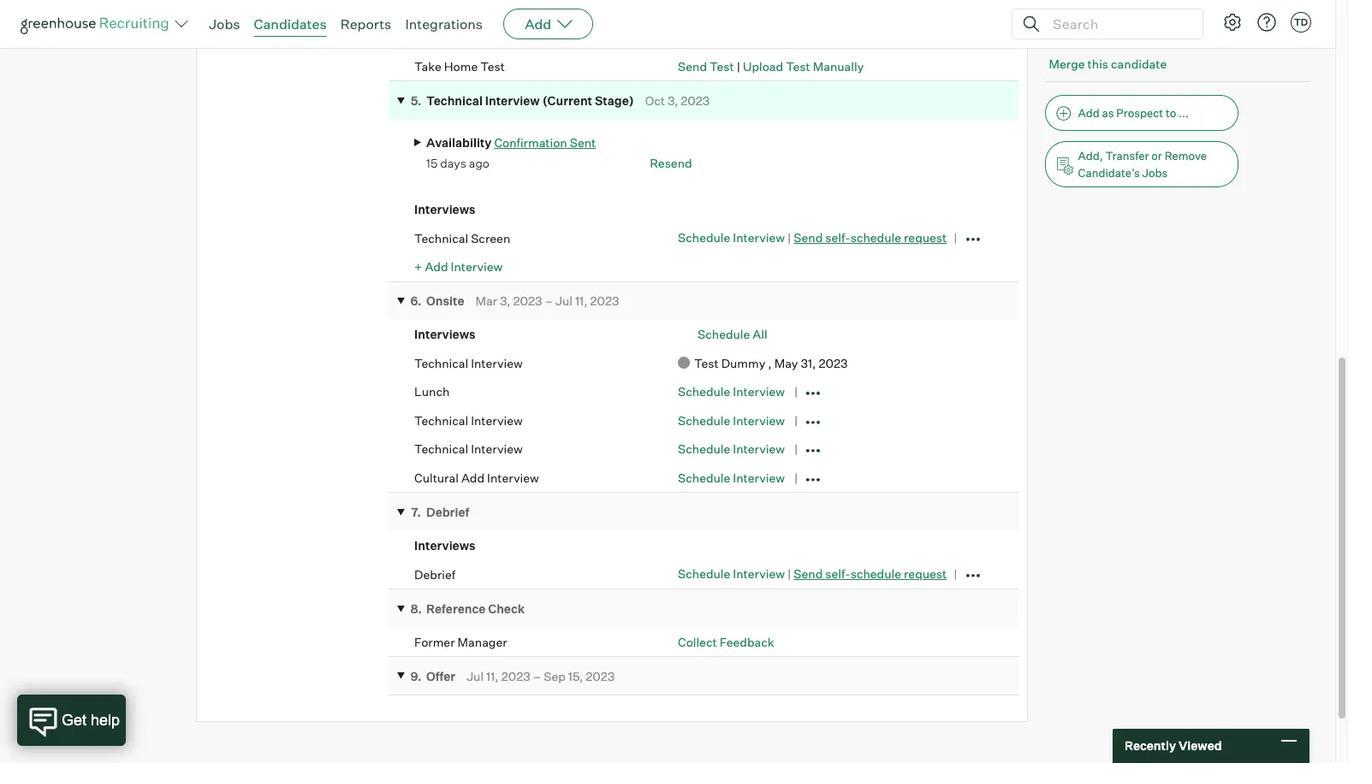 Task type: describe. For each thing, give the bounding box(es) containing it.
to
[[1166, 106, 1176, 120]]

resend
[[650, 156, 692, 170]]

technical down 'take home test' in the left top of the page
[[426, 93, 483, 108]]

recently
[[1125, 739, 1176, 753]]

0 vertical spatial jul
[[555, 294, 573, 308]]

may
[[774, 356, 798, 370]]

schedule interview | send self-schedule request for debrief
[[678, 567, 947, 581]]

schedule interview for 3rd schedule interview 'link' from the top
[[678, 413, 785, 428]]

1 vertical spatial 11,
[[486, 669, 499, 683]]

jobs link
[[209, 15, 240, 33]]

send for debrief
[[794, 567, 823, 581]]

test left upload
[[710, 59, 734, 73]]

candidate
[[1111, 56, 1167, 71]]

self- for debrief
[[825, 567, 851, 581]]

collect
[[678, 635, 717, 649]]

2 horizontal spatial 3,
[[668, 93, 678, 108]]

technical up lunch
[[414, 356, 468, 370]]

0 horizontal spatial jul
[[467, 669, 484, 683]]

5. technical interview (current stage)
[[411, 93, 634, 108]]

screen
[[471, 231, 510, 245]]

test left dummy
[[694, 356, 719, 370]]

schedule interview for 3rd schedule interview 'link' from the bottom of the page
[[678, 442, 785, 456]]

0 vertical spatial take
[[426, 25, 454, 40]]

self- for technical screen
[[825, 230, 851, 245]]

add button
[[503, 9, 593, 39]]

availability confirmation sent 15 days ago
[[426, 135, 596, 170]]

add right "+"
[[425, 260, 448, 274]]

6 schedule interview link from the top
[[678, 567, 785, 581]]

schedule interview for fifth schedule interview 'link' from the top
[[678, 471, 785, 485]]

1 vertical spatial oct
[[645, 93, 665, 108]]

as
[[1102, 106, 1114, 120]]

send for technical screen
[[794, 230, 823, 245]]

test up 'take home test' in the left top of the page
[[494, 25, 520, 40]]

collect feedback link
[[678, 635, 774, 649]]

schedule for debrief
[[850, 567, 901, 581]]

schedule all
[[698, 327, 767, 342]]

availability
[[426, 135, 492, 150]]

2 interviews from the top
[[414, 327, 475, 342]]

0 vertical spatial debrief
[[426, 505, 469, 519]]

mar
[[475, 294, 497, 308]]

31,
[[801, 356, 816, 370]]

send self-schedule request link for technical screen
[[794, 230, 947, 245]]

reference
[[426, 602, 486, 616]]

technical screen
[[414, 231, 510, 245]]

remove
[[1165, 149, 1207, 163]]

add inside popup button
[[525, 15, 551, 33]]

collect feedback
[[678, 635, 774, 649]]

oct 3, 2023
[[645, 93, 710, 108]]

merge
[[1049, 56, 1085, 71]]

confirmation sent button
[[494, 135, 596, 150]]

feedback
[[720, 635, 774, 649]]

1 vertical spatial debrief
[[414, 567, 455, 582]]

integrations link
[[405, 15, 483, 33]]

0 vertical spatial home
[[457, 25, 492, 40]]

technical interview for 3rd schedule interview 'link' from the top
[[414, 413, 523, 428]]

4 schedule interview link from the top
[[678, 442, 785, 456]]

sent
[[570, 135, 596, 150]]

test dummy                , may 31, 2023
[[694, 356, 863, 370]]

request for technical screen
[[904, 230, 947, 245]]

manually
[[813, 59, 864, 73]]

...
[[1179, 106, 1189, 120]]

(current
[[542, 93, 592, 108]]

4.
[[410, 25, 422, 40]]

take home test
[[414, 59, 505, 73]]

offer
[[426, 669, 456, 683]]

reports link
[[340, 15, 391, 33]]

td button
[[1291, 12, 1311, 33]]

| for technical screen
[[787, 230, 791, 245]]

technical for 3rd schedule interview 'link' from the top
[[414, 413, 468, 428]]

configure image
[[1222, 12, 1243, 33]]

8.
[[410, 602, 422, 616]]

schedule for schedule all link
[[698, 327, 750, 342]]

or
[[1151, 149, 1162, 163]]

9. offer jul 11, 2023 – sep 15, 2023
[[411, 669, 615, 683]]

schedule for technical screen
[[850, 230, 901, 245]]

technical interview for 3rd schedule interview 'link' from the bottom of the page
[[414, 442, 523, 456]]

schedule for 3rd schedule interview 'link' from the bottom of the page
[[678, 442, 730, 456]]

– for jul 11, 2023
[[533, 669, 541, 683]]

6. onsite mar 3, 2023 – jul 11, 2023
[[410, 294, 619, 308]]

7.
[[411, 505, 421, 519]]

schedule for 3rd schedule interview 'link' from the top
[[678, 413, 730, 428]]

merge this candidate link
[[1049, 56, 1167, 71]]

viewed
[[1179, 739, 1222, 753]]

onsite
[[426, 294, 464, 308]]

days
[[440, 156, 466, 170]]

confirmation
[[494, 135, 567, 150]]

technical for 6th schedule interview 'link' from the bottom
[[414, 231, 468, 245]]

15
[[426, 156, 438, 170]]

stage)
[[595, 93, 634, 108]]

7. debrief
[[411, 505, 469, 519]]

send test | upload test manually
[[678, 59, 864, 73]]

1 vertical spatial home
[[444, 59, 478, 73]]

3 schedule interview link from the top
[[678, 413, 785, 428]]

Search text field
[[1049, 12, 1187, 36]]

9.
[[411, 669, 422, 683]]

not
[[1081, 29, 1100, 43]]

+ add interview
[[414, 260, 503, 274]]

no decision image
[[678, 0, 693, 7]]

all
[[753, 327, 767, 342]]

lunch
[[414, 385, 450, 399]]

test down 4. take home test oct 3, 2023
[[480, 59, 505, 73]]

add, transfer or remove candidate's jobs
[[1078, 149, 1207, 180]]

cultural
[[414, 471, 459, 485]]



Task type: vqa. For each thing, say whether or not it's contained in the screenshot.
third Schedule Interview from the bottom of the page
yes



Task type: locate. For each thing, give the bounding box(es) containing it.
1 vertical spatial request
[[904, 567, 947, 581]]

0 vertical spatial send self-schedule request link
[[794, 230, 947, 245]]

merge this candidate
[[1049, 56, 1167, 71]]

3 interviews from the top
[[414, 538, 475, 553]]

2 request from the top
[[904, 567, 947, 581]]

technical up + add interview
[[414, 231, 468, 245]]

take right 4.
[[426, 25, 454, 40]]

0 vertical spatial technical interview
[[414, 356, 523, 370]]

5.
[[411, 93, 422, 108]]

candidates
[[254, 15, 327, 33]]

– right mar
[[545, 294, 553, 308]]

1 horizontal spatial 11,
[[575, 294, 588, 308]]

schedule interview | send self-schedule request
[[678, 230, 947, 245], [678, 567, 947, 581]]

interviews down onsite
[[414, 327, 475, 342]]

3, right mar
[[500, 294, 510, 308]]

add left "as"
[[1078, 106, 1100, 120]]

5 schedule interview link from the top
[[678, 471, 785, 485]]

interviews down 7. debrief
[[414, 538, 475, 553]]

upload
[[743, 59, 783, 73]]

debrief
[[426, 505, 469, 519], [414, 567, 455, 582]]

self-
[[825, 230, 851, 245], [825, 567, 851, 581]]

add as prospect to ...
[[1078, 106, 1189, 120]]

add
[[525, 15, 551, 33], [1078, 106, 1100, 120], [425, 260, 448, 274], [461, 471, 485, 485]]

candidate's
[[1078, 166, 1140, 180]]

add as prospect to ... button
[[1045, 95, 1238, 131]]

2 vertical spatial 3,
[[500, 294, 510, 308]]

3, up the (current
[[553, 25, 564, 40]]

+ add interview link
[[414, 260, 503, 274]]

Do Not Email checkbox
[[1048, 29, 1059, 40]]

debrief up 8.
[[414, 567, 455, 582]]

oct up '5. technical interview (current stage)'
[[531, 25, 551, 40]]

candidates link
[[254, 15, 327, 33]]

1 vertical spatial jul
[[467, 669, 484, 683]]

test
[[494, 25, 520, 40], [480, 59, 505, 73], [710, 59, 734, 73], [786, 59, 810, 73], [694, 356, 719, 370]]

schedule all link
[[698, 327, 767, 342]]

2 self- from the top
[[825, 567, 851, 581]]

schedule interview
[[678, 385, 785, 399], [678, 413, 785, 428], [678, 442, 785, 456], [678, 471, 785, 485]]

1 horizontal spatial –
[[545, 294, 553, 308]]

technical down lunch
[[414, 413, 468, 428]]

jobs inside the add, transfer or remove candidate's jobs
[[1142, 166, 1168, 180]]

0 vertical spatial schedule
[[850, 230, 901, 245]]

3, down send test link
[[668, 93, 678, 108]]

1 vertical spatial technical interview
[[414, 413, 523, 428]]

technical interview up cultural add interview
[[414, 442, 523, 456]]

schedule interview link
[[678, 230, 785, 245], [678, 385, 785, 399], [678, 413, 785, 428], [678, 442, 785, 456], [678, 471, 785, 485], [678, 567, 785, 581]]

2 schedule interview | send self-schedule request from the top
[[678, 567, 947, 581]]

15,
[[568, 669, 583, 683]]

0 horizontal spatial 11,
[[486, 669, 499, 683]]

debrief right 7.
[[426, 505, 469, 519]]

0 vertical spatial request
[[904, 230, 947, 245]]

add, transfer or remove candidate's jobs button
[[1045, 141, 1238, 188]]

1 horizontal spatial 3,
[[553, 25, 564, 40]]

0 vertical spatial interviews
[[414, 202, 475, 216]]

1 horizontal spatial oct
[[645, 93, 665, 108]]

add,
[[1078, 149, 1103, 163]]

home down integrations
[[444, 59, 478, 73]]

1 schedule interview link from the top
[[678, 230, 785, 245]]

1 vertical spatial |
[[787, 230, 791, 245]]

technical interview down lunch
[[414, 413, 523, 428]]

email
[[1103, 29, 1132, 43]]

3 schedule interview from the top
[[678, 442, 785, 456]]

1 request from the top
[[904, 230, 947, 245]]

1 interviews from the top
[[414, 202, 475, 216]]

send self-schedule request link for debrief
[[794, 567, 947, 581]]

– left sep
[[533, 669, 541, 683]]

| for debrief
[[787, 567, 791, 581]]

1 vertical spatial interviews
[[414, 327, 475, 342]]

1 schedule from the top
[[850, 230, 901, 245]]

0 vertical spatial self-
[[825, 230, 851, 245]]

greenhouse recruiting image
[[21, 14, 175, 34]]

former
[[414, 635, 455, 649]]

schedule
[[678, 230, 730, 245], [698, 327, 750, 342], [678, 385, 730, 399], [678, 413, 730, 428], [678, 442, 730, 456], [678, 471, 730, 485], [678, 567, 730, 581]]

8. reference check
[[410, 602, 525, 616]]

integrations
[[405, 15, 483, 33]]

0 vertical spatial 11,
[[575, 294, 588, 308]]

ago
[[469, 156, 489, 170]]

0 vertical spatial send
[[678, 59, 707, 73]]

jul right offer in the left bottom of the page
[[467, 669, 484, 683]]

former manager
[[414, 635, 507, 649]]

send test link
[[678, 59, 734, 73]]

schedule interview | send self-schedule request for technical screen
[[678, 230, 947, 245]]

cultural add interview
[[414, 471, 539, 485]]

schedule interview for fifth schedule interview 'link' from the bottom of the page
[[678, 385, 785, 399]]

request for debrief
[[904, 567, 947, 581]]

1 vertical spatial schedule
[[850, 567, 901, 581]]

recently viewed
[[1125, 739, 1222, 753]]

upload test manually link
[[743, 59, 864, 73]]

2 vertical spatial interviews
[[414, 538, 475, 553]]

check
[[488, 602, 525, 616]]

2023
[[566, 25, 596, 40], [681, 93, 710, 108], [513, 294, 542, 308], [590, 294, 619, 308], [819, 356, 848, 370], [501, 669, 530, 683], [586, 669, 615, 683]]

request
[[904, 230, 947, 245], [904, 567, 947, 581]]

1 horizontal spatial jul
[[555, 294, 573, 308]]

0 horizontal spatial oct
[[531, 25, 551, 40]]

0 vertical spatial schedule interview | send self-schedule request
[[678, 230, 947, 245]]

reports
[[340, 15, 391, 33]]

do not email
[[1064, 29, 1132, 43]]

send
[[678, 59, 707, 73], [794, 230, 823, 245], [794, 567, 823, 581]]

1 vertical spatial 3,
[[668, 93, 678, 108]]

0 vertical spatial –
[[545, 294, 553, 308]]

interview
[[485, 93, 540, 108], [733, 230, 785, 245], [451, 260, 503, 274], [471, 356, 523, 370], [733, 385, 785, 399], [471, 413, 523, 428], [733, 413, 785, 428], [471, 442, 523, 456], [733, 442, 785, 456], [487, 471, 539, 485], [733, 471, 785, 485], [733, 567, 785, 581]]

transfer
[[1105, 149, 1149, 163]]

0 vertical spatial |
[[737, 59, 740, 73]]

add inside button
[[1078, 106, 1100, 120]]

|
[[737, 59, 740, 73], [787, 230, 791, 245], [787, 567, 791, 581]]

1 technical interview from the top
[[414, 356, 523, 370]]

0 horizontal spatial 3,
[[500, 294, 510, 308]]

oct right stage)
[[645, 93, 665, 108]]

test right upload
[[786, 59, 810, 73]]

+
[[414, 260, 422, 274]]

4. take home test oct 3, 2023
[[410, 25, 598, 40]]

1 horizontal spatial jobs
[[1142, 166, 1168, 180]]

take
[[426, 25, 454, 40], [414, 59, 441, 73]]

technical interview
[[414, 356, 523, 370], [414, 413, 523, 428], [414, 442, 523, 456]]

send self-schedule request link
[[794, 230, 947, 245], [794, 567, 947, 581]]

0 vertical spatial jobs
[[209, 15, 240, 33]]

sep
[[544, 669, 566, 683]]

1 self- from the top
[[825, 230, 851, 245]]

0 vertical spatial 3,
[[553, 25, 564, 40]]

dummy
[[721, 356, 765, 370]]

2 schedule from the top
[[850, 567, 901, 581]]

2 vertical spatial send
[[794, 567, 823, 581]]

prospect
[[1116, 106, 1163, 120]]

interviews up technical screen
[[414, 202, 475, 216]]

4 schedule interview from the top
[[678, 471, 785, 485]]

1 vertical spatial self-
[[825, 567, 851, 581]]

1 vertical spatial schedule interview | send self-schedule request
[[678, 567, 947, 581]]

1 vertical spatial send self-schedule request link
[[794, 567, 947, 581]]

jobs
[[209, 15, 240, 33], [1142, 166, 1168, 180]]

jul right mar
[[555, 294, 573, 308]]

technical
[[426, 93, 483, 108], [414, 231, 468, 245], [414, 356, 468, 370], [414, 413, 468, 428], [414, 442, 468, 456]]

1 vertical spatial –
[[533, 669, 541, 683]]

jobs down or
[[1142, 166, 1168, 180]]

2 send self-schedule request link from the top
[[794, 567, 947, 581]]

– for mar 3, 2023
[[545, 294, 553, 308]]

schedule for fifth schedule interview 'link' from the top
[[678, 471, 730, 485]]

do
[[1064, 29, 1079, 43]]

3,
[[553, 25, 564, 40], [668, 93, 678, 108], [500, 294, 510, 308]]

home
[[457, 25, 492, 40], [444, 59, 478, 73]]

0 horizontal spatial –
[[533, 669, 541, 683]]

td
[[1294, 16, 1308, 28]]

this
[[1088, 56, 1108, 71]]

schedule for fifth schedule interview 'link' from the bottom of the page
[[678, 385, 730, 399]]

0 horizontal spatial jobs
[[209, 15, 240, 33]]

schedule
[[850, 230, 901, 245], [850, 567, 901, 581]]

2 schedule interview from the top
[[678, 413, 785, 428]]

technical for 3rd schedule interview 'link' from the bottom of the page
[[414, 442, 468, 456]]

1 schedule interview | send self-schedule request from the top
[[678, 230, 947, 245]]

1 send self-schedule request link from the top
[[794, 230, 947, 245]]

manager
[[458, 635, 507, 649]]

1 vertical spatial jobs
[[1142, 166, 1168, 180]]

add up '5. technical interview (current stage)'
[[525, 15, 551, 33]]

jobs left candidates link
[[209, 15, 240, 33]]

3 technical interview from the top
[[414, 442, 523, 456]]

2 technical interview from the top
[[414, 413, 523, 428]]

11,
[[575, 294, 588, 308], [486, 669, 499, 683]]

technical interview up lunch
[[414, 356, 523, 370]]

resend button
[[650, 156, 692, 170]]

home up 'take home test' in the left top of the page
[[457, 25, 492, 40]]

2 vertical spatial |
[[787, 567, 791, 581]]

,
[[768, 356, 772, 370]]

1 vertical spatial send
[[794, 230, 823, 245]]

technical up the cultural
[[414, 442, 468, 456]]

2 vertical spatial technical interview
[[414, 442, 523, 456]]

0 vertical spatial oct
[[531, 25, 551, 40]]

1 vertical spatial take
[[414, 59, 441, 73]]

2 schedule interview link from the top
[[678, 385, 785, 399]]

6.
[[410, 294, 422, 308]]

1 schedule interview from the top
[[678, 385, 785, 399]]

take down 4.
[[414, 59, 441, 73]]

td button
[[1287, 9, 1315, 36]]

add right the cultural
[[461, 471, 485, 485]]

interviews
[[414, 202, 475, 216], [414, 327, 475, 342], [414, 538, 475, 553]]



